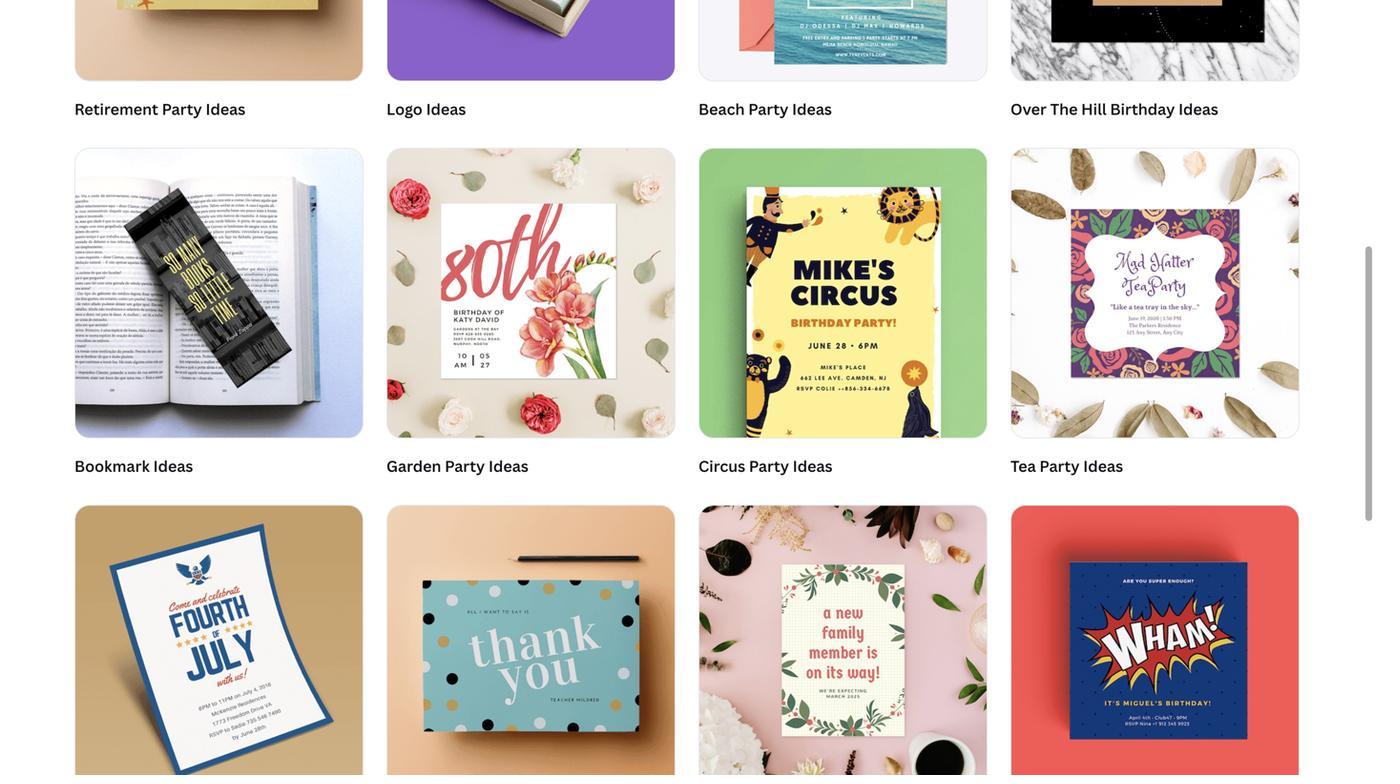 Task type: describe. For each thing, give the bounding box(es) containing it.
beach party ideas link
[[699, 0, 988, 125]]

tea party ideas link
[[1011, 148, 1300, 483]]

retirement party ideas
[[74, 99, 246, 119]]

circus party thumbnail image
[[700, 149, 987, 438]]

beach party ideas
[[699, 99, 832, 119]]

bookmark ideas
[[74, 456, 193, 477]]

garden party thumbnail image
[[387, 149, 675, 438]]

over the hill birthday ideas link
[[1011, 0, 1300, 125]]

superhero party thumbnail image
[[1012, 506, 1299, 776]]

ideas right garden
[[489, 456, 529, 477]]

circus party ideas
[[699, 456, 833, 477]]

circus party ideas link
[[699, 148, 988, 483]]

over
[[1011, 99, 1047, 119]]

logo ideas
[[387, 99, 466, 119]]

retirement party thumbnail image
[[75, 0, 363, 81]]

retirement
[[74, 99, 158, 119]]

ideas right the circus
[[793, 456, 833, 477]]

bookmark thumbnail image
[[75, 149, 363, 438]]

retirement party ideas link
[[74, 0, 364, 125]]

thank you thumbnail image
[[387, 506, 675, 776]]

bookmark ideas link
[[74, 148, 364, 483]]

party for tea
[[1040, 456, 1080, 477]]

party for beach
[[748, 99, 789, 119]]

bookmark
[[74, 456, 150, 477]]

fourth of july thumbnail image
[[75, 506, 363, 776]]

party for circus
[[749, 456, 789, 477]]

party for retirement
[[162, 99, 202, 119]]



Task type: locate. For each thing, give the bounding box(es) containing it.
birthday
[[1110, 99, 1175, 119]]

tea party ideas
[[1011, 456, 1123, 477]]

tea
[[1011, 456, 1036, 477]]

ideas right "bookmark"
[[153, 456, 193, 477]]

garden party ideas link
[[387, 148, 676, 483]]

party inside 'link'
[[748, 99, 789, 119]]

party right the circus
[[749, 456, 789, 477]]

beach party thumbnail image
[[700, 0, 987, 81]]

party right tea
[[1040, 456, 1080, 477]]

party for garden
[[445, 456, 485, 477]]

party right retirement
[[162, 99, 202, 119]]

pregnancy announcement thumbnail image
[[700, 506, 987, 776]]

garden party ideas
[[387, 456, 529, 477]]

logo thumbnail image
[[387, 0, 675, 81]]

tea party thumbnail image
[[1012, 149, 1299, 438]]

ideas down beach party thumbnail
[[792, 99, 832, 119]]

over the hill thumbnail image
[[1012, 0, 1299, 81]]

party right beach
[[748, 99, 789, 119]]

ideas
[[206, 99, 246, 119], [426, 99, 466, 119], [792, 99, 832, 119], [1179, 99, 1219, 119], [153, 456, 193, 477], [489, 456, 529, 477], [793, 456, 833, 477], [1083, 456, 1123, 477]]

party right garden
[[445, 456, 485, 477]]

logo ideas link
[[387, 0, 676, 125]]

ideas inside 'link'
[[792, 99, 832, 119]]

beach
[[699, 99, 745, 119]]

ideas right logo
[[426, 99, 466, 119]]

the
[[1050, 99, 1078, 119]]

ideas right tea
[[1083, 456, 1123, 477]]

garden
[[387, 456, 441, 477]]

ideas right birthday
[[1179, 99, 1219, 119]]

circus
[[699, 456, 746, 477]]

logo
[[387, 99, 423, 119]]

ideas down retirement party thumbnail
[[206, 99, 246, 119]]

hill
[[1081, 99, 1107, 119]]

over the hill birthday ideas
[[1011, 99, 1219, 119]]

party
[[162, 99, 202, 119], [748, 99, 789, 119], [445, 456, 485, 477], [749, 456, 789, 477], [1040, 456, 1080, 477]]



Task type: vqa. For each thing, say whether or not it's contained in the screenshot.
For Canva for Nonprofits users, Canva for Teams is only free for your first team
no



